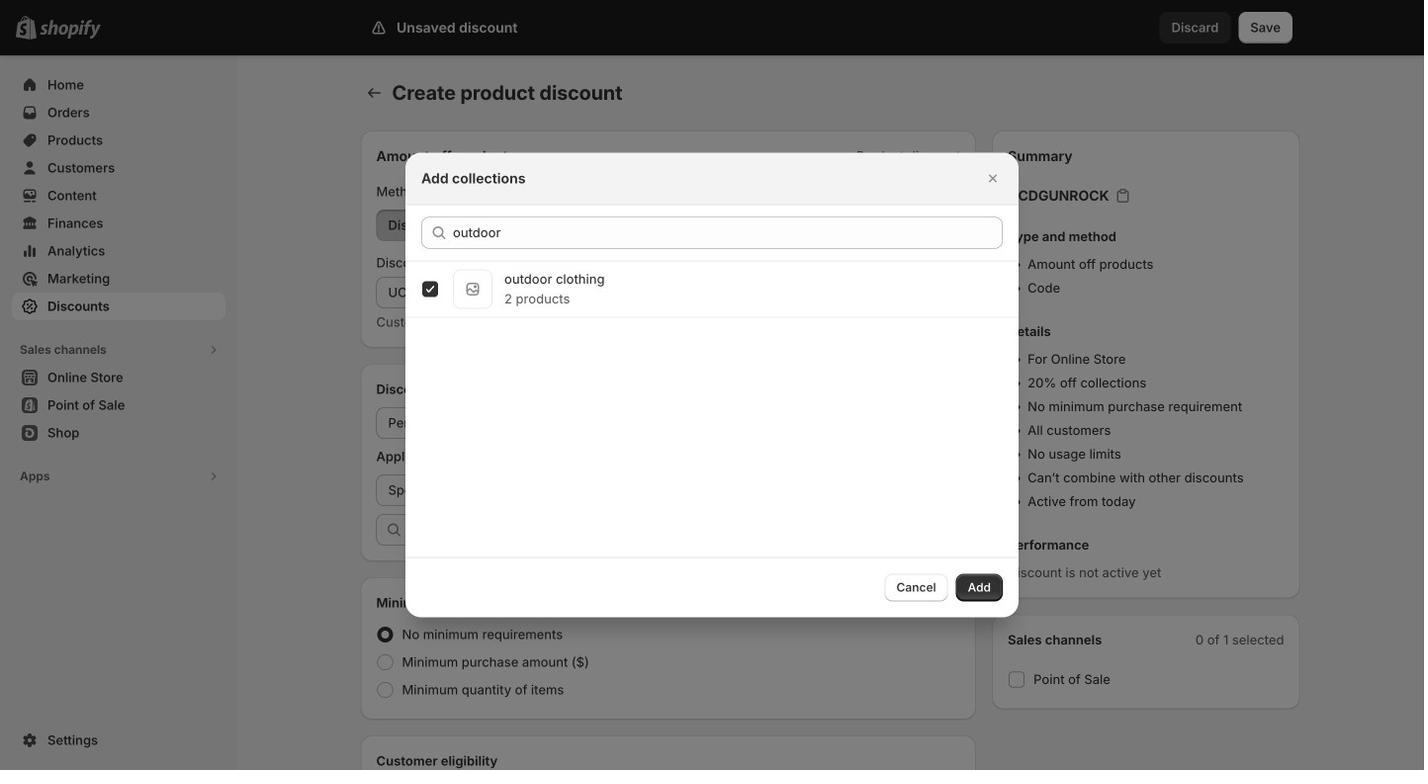 Task type: locate. For each thing, give the bounding box(es) containing it.
dialog
[[0, 153, 1424, 618]]

Search collections text field
[[453, 217, 1003, 249]]



Task type: vqa. For each thing, say whether or not it's contained in the screenshot.
Shopify image
yes



Task type: describe. For each thing, give the bounding box(es) containing it.
shopify image
[[40, 20, 101, 39]]



